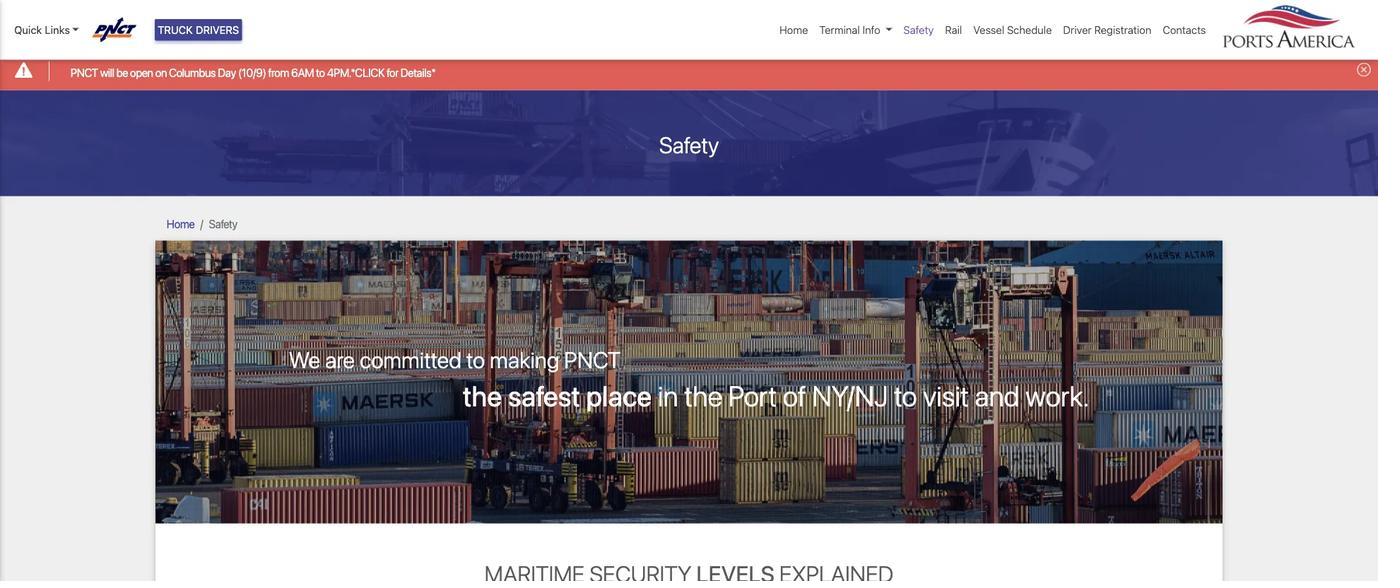 Task type: describe. For each thing, give the bounding box(es) containing it.
visit
[[923, 379, 969, 412]]

open
[[130, 66, 153, 79]]

1 horizontal spatial to
[[467, 346, 485, 373]]

day
[[218, 66, 236, 79]]

work.
[[1026, 379, 1090, 412]]

close image
[[1357, 62, 1372, 77]]

vessel
[[974, 24, 1005, 36]]

quick
[[14, 24, 42, 36]]

links
[[45, 24, 70, 36]]

place
[[587, 379, 652, 412]]

we
[[289, 346, 320, 373]]

rail link
[[940, 16, 968, 43]]

pnct will be open on columbus day (10/9) from 6am to 4pm.*click for details* alert
[[0, 52, 1379, 90]]

1 vertical spatial home link
[[167, 217, 195, 231]]

to inside alert
[[316, 66, 325, 79]]

registration
[[1095, 24, 1152, 36]]

are
[[325, 346, 355, 373]]

pnct inside we are committed to making pnct the safest place in the port of ny/nj to visit and work.
[[564, 346, 621, 373]]

contacts link
[[1158, 16, 1212, 43]]

quick links
[[14, 24, 70, 36]]

2 horizontal spatial safety
[[904, 24, 934, 36]]

from
[[268, 66, 289, 79]]

driver registration
[[1064, 24, 1152, 36]]

details*
[[401, 66, 436, 79]]

vessel schedule
[[974, 24, 1052, 36]]

of
[[783, 379, 806, 412]]

will
[[100, 66, 114, 79]]

truck
[[158, 24, 193, 36]]

on
[[155, 66, 167, 79]]

1 vertical spatial home
[[167, 217, 195, 231]]

safety link
[[898, 16, 940, 43]]

truck drivers
[[158, 24, 239, 36]]

terminal info link
[[814, 16, 898, 43]]

in
[[658, 379, 678, 412]]



Task type: locate. For each thing, give the bounding box(es) containing it.
0 vertical spatial safety
[[904, 24, 934, 36]]

1 vertical spatial safety
[[659, 131, 719, 158]]

terminal info
[[820, 24, 881, 36]]

2 vertical spatial safety
[[209, 217, 238, 231]]

pnct up place
[[564, 346, 621, 373]]

pnct inside pnct will be open on columbus day (10/9) from 6am to 4pm.*click for details* link
[[71, 66, 98, 79]]

and
[[975, 379, 1020, 412]]

0 vertical spatial home link
[[774, 16, 814, 43]]

making
[[490, 346, 560, 373]]

0 horizontal spatial to
[[316, 66, 325, 79]]

1 the from the left
[[463, 379, 502, 412]]

0 horizontal spatial safety
[[209, 217, 238, 231]]

home
[[780, 24, 808, 36], [167, 217, 195, 231]]

driver
[[1064, 24, 1092, 36]]

vessel schedule link
[[968, 16, 1058, 43]]

1 vertical spatial pnct
[[564, 346, 621, 373]]

be
[[117, 66, 128, 79]]

truck drivers link
[[155, 19, 242, 41]]

pnct
[[71, 66, 98, 79], [564, 346, 621, 373]]

columbus
[[169, 66, 216, 79]]

0 vertical spatial pnct
[[71, 66, 98, 79]]

2 horizontal spatial to
[[895, 379, 917, 412]]

2 vertical spatial to
[[895, 379, 917, 412]]

schedule
[[1007, 24, 1052, 36]]

pnct left will
[[71, 66, 98, 79]]

0 horizontal spatial pnct
[[71, 66, 98, 79]]

6am
[[291, 66, 314, 79]]

1 horizontal spatial home link
[[774, 16, 814, 43]]

1 horizontal spatial the
[[685, 379, 723, 412]]

to right 6am
[[316, 66, 325, 79]]

we are committed to making pnct the safest place in the port of ny/nj to visit and work.
[[289, 346, 1090, 412]]

1 horizontal spatial home
[[780, 24, 808, 36]]

0 vertical spatial to
[[316, 66, 325, 79]]

rail
[[945, 24, 962, 36]]

terminal
[[820, 24, 860, 36]]

pnct will be open on columbus day (10/9) from 6am to 4pm.*click for details* link
[[71, 64, 436, 81]]

1 vertical spatial to
[[467, 346, 485, 373]]

port
[[729, 379, 777, 412]]

4pm.*click
[[327, 66, 385, 79]]

info
[[863, 24, 881, 36]]

ny/nj
[[813, 379, 889, 412]]

0 vertical spatial home
[[780, 24, 808, 36]]

driver registration link
[[1058, 16, 1158, 43]]

pnct will be open on columbus day (10/9) from 6am to 4pm.*click for details*
[[71, 66, 436, 79]]

drivers
[[196, 24, 239, 36]]

for
[[387, 66, 399, 79]]

0 horizontal spatial home link
[[167, 217, 195, 231]]

quick links link
[[14, 22, 79, 38]]

contacts
[[1163, 24, 1206, 36]]

0 horizontal spatial the
[[463, 379, 502, 412]]

home link
[[774, 16, 814, 43], [167, 217, 195, 231]]

(10/9)
[[238, 66, 266, 79]]

the down making
[[463, 379, 502, 412]]

safety
[[904, 24, 934, 36], [659, 131, 719, 158], [209, 217, 238, 231]]

2 the from the left
[[685, 379, 723, 412]]

the
[[463, 379, 502, 412], [685, 379, 723, 412]]

committed
[[360, 346, 462, 373]]

the right in
[[685, 379, 723, 412]]

to
[[316, 66, 325, 79], [467, 346, 485, 373], [895, 379, 917, 412]]

1 horizontal spatial pnct
[[564, 346, 621, 373]]

1 horizontal spatial safety
[[659, 131, 719, 158]]

to left making
[[467, 346, 485, 373]]

to left visit
[[895, 379, 917, 412]]

safest
[[508, 379, 580, 412]]

0 horizontal spatial home
[[167, 217, 195, 231]]



Task type: vqa. For each thing, say whether or not it's contained in the screenshot.
place
yes



